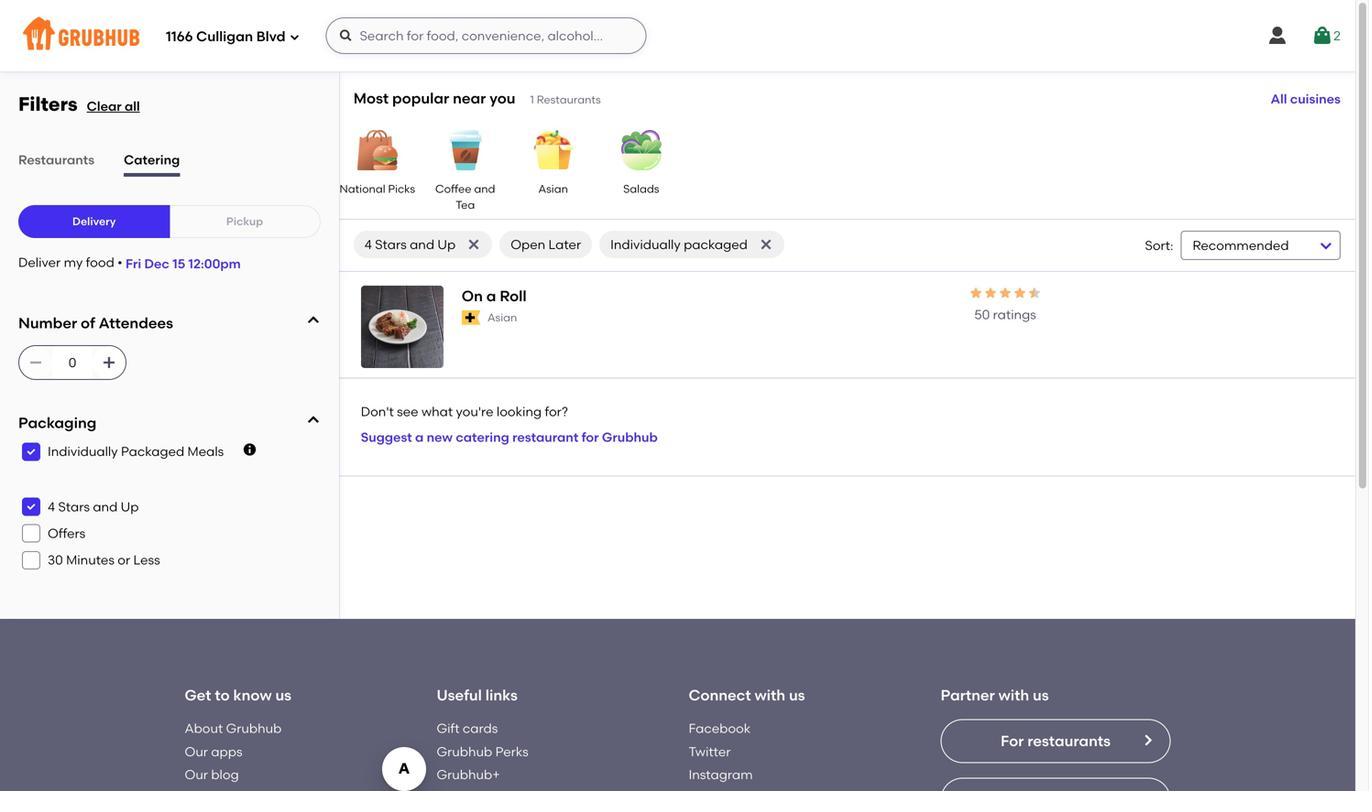 Task type: vqa. For each thing, say whether or not it's contained in the screenshot.
MAY 26, 2020
no



Task type: describe. For each thing, give the bounding box(es) containing it.
sort :
[[1145, 238, 1174, 253]]

individually for individually packaged
[[611, 237, 681, 252]]

gift
[[437, 721, 460, 737]]

asian image
[[521, 130, 585, 170]]

gift cards link
[[437, 721, 498, 737]]

don't
[[361, 404, 394, 420]]

packaged
[[684, 237, 748, 252]]

clear
[[87, 98, 122, 114]]

facebook
[[689, 721, 751, 737]]

suggest
[[361, 430, 412, 445]]

with for partner
[[999, 687, 1029, 705]]

tea
[[456, 198, 475, 212]]

most
[[354, 89, 389, 107]]

grubhub inside button
[[602, 430, 658, 445]]

2 vertical spatial and
[[93, 499, 118, 515]]

open
[[511, 237, 546, 252]]

about grubhub our apps our blog
[[185, 721, 282, 783]]

svg image left on a roll logo
[[306, 313, 321, 328]]

get to know us
[[185, 687, 291, 705]]

svg image inside individually packaged button
[[759, 237, 773, 252]]

cuisines
[[1290, 91, 1341, 107]]

catering
[[124, 152, 180, 168]]

suggest a new catering restaurant for grubhub
[[361, 430, 658, 445]]

coffee
[[435, 182, 471, 196]]

popular
[[392, 89, 449, 107]]

right image
[[1141, 734, 1155, 748]]

for restaurants link
[[941, 720, 1171, 764]]

svg image left 2 button
[[1267, 25, 1289, 47]]

useful links
[[437, 687, 518, 705]]

all
[[125, 98, 140, 114]]

salads image
[[609, 130, 673, 170]]

a for roll
[[486, 287, 496, 305]]

meals
[[187, 444, 224, 460]]

svg image inside 4 stars and up button
[[467, 237, 481, 252]]

stars inside 4 stars and up button
[[375, 237, 407, 252]]

near
[[453, 89, 486, 107]]

individually packaged button
[[600, 231, 784, 258]]

pickup button
[[169, 205, 321, 238]]

svg image left input item quantity number field
[[28, 356, 43, 370]]

deliver
[[18, 255, 61, 270]]

or
[[118, 553, 130, 568]]

perks
[[495, 744, 529, 760]]

with for connect
[[755, 687, 786, 705]]

0 horizontal spatial stars
[[58, 499, 90, 515]]

don't see what you're looking for?
[[361, 404, 568, 420]]

filters clear all
[[18, 93, 140, 116]]

our apps link
[[185, 744, 242, 760]]

culligan
[[196, 29, 253, 45]]

suggest a new catering restaurant for grubhub button
[[361, 421, 658, 454]]

food
[[86, 255, 114, 270]]

grubhub+
[[437, 768, 500, 783]]

what
[[422, 404, 453, 420]]

useful
[[437, 687, 482, 705]]

restaurants
[[1028, 733, 1111, 751]]

ratings
[[993, 307, 1036, 322]]

for
[[582, 430, 599, 445]]

you
[[490, 89, 516, 107]]

national picks image
[[345, 130, 409, 170]]

4 inside 4 stars and up button
[[365, 237, 372, 252]]

us for connect with us
[[789, 687, 805, 705]]

1 vertical spatial 4
[[48, 499, 55, 515]]

filters main content
[[0, 71, 1356, 792]]

1 restaurants
[[530, 93, 601, 106]]

gift cards grubhub perks grubhub+
[[437, 721, 529, 783]]

Search for food, convenience, alcohol... search field
[[326, 17, 647, 54]]

dec
[[144, 256, 169, 272]]

cards
[[463, 721, 498, 737]]

instagram
[[689, 768, 753, 783]]

individually packaged meals
[[48, 444, 224, 460]]

50
[[974, 307, 990, 322]]

1 vertical spatial 4 stars and up
[[48, 499, 139, 515]]

fri dec 15 12:00pm button
[[126, 247, 241, 280]]

delivery button
[[18, 205, 170, 238]]

1 our from the top
[[185, 744, 208, 760]]

2 our from the top
[[185, 768, 208, 783]]

new
[[427, 430, 453, 445]]

pickup
[[226, 215, 263, 228]]

individually packaged
[[611, 237, 748, 252]]

blvd
[[256, 29, 286, 45]]

4 stars and up button
[[354, 231, 492, 258]]

individually for individually packaged meals
[[48, 444, 118, 460]]

grubhub inside about grubhub our apps our blog
[[226, 721, 282, 737]]

national
[[340, 182, 386, 196]]

facebook link
[[689, 721, 751, 737]]

minutes
[[66, 553, 114, 568]]

50 ratings
[[974, 307, 1036, 322]]

30 minutes or less
[[48, 553, 160, 568]]

number of attendees
[[18, 314, 173, 332]]

svg image left "offers"
[[26, 529, 37, 540]]

1 vertical spatial asian
[[488, 311, 517, 324]]

2 button
[[1312, 19, 1341, 52]]

1166
[[166, 29, 193, 45]]

and inside button
[[410, 237, 434, 252]]

picks
[[388, 182, 415, 196]]

grubhub inside gift cards grubhub perks grubhub+
[[437, 744, 492, 760]]

on a roll
[[462, 287, 527, 305]]

salads
[[623, 182, 659, 196]]



Task type: locate. For each thing, give the bounding box(es) containing it.
star icon image
[[969, 286, 983, 301], [983, 286, 998, 301], [998, 286, 1013, 301], [1013, 286, 1027, 301], [1027, 286, 1042, 301], [1027, 286, 1042, 301]]

:
[[1170, 238, 1174, 253]]

up inside 4 stars and up button
[[438, 237, 456, 252]]

us right know
[[275, 687, 291, 705]]

for restaurants
[[1001, 733, 1111, 751]]

0 horizontal spatial asian
[[488, 311, 517, 324]]

svg image inside 2 button
[[1312, 25, 1334, 47]]

blog
[[211, 768, 239, 783]]

0 horizontal spatial us
[[275, 687, 291, 705]]

12:00pm
[[188, 256, 241, 272]]

2 with from the left
[[999, 687, 1029, 705]]

partner
[[941, 687, 995, 705]]

svg image right packaged
[[759, 237, 773, 252]]

roll
[[500, 287, 527, 305]]

Input item quantity number field
[[52, 347, 93, 380]]

0 horizontal spatial and
[[93, 499, 118, 515]]

0 horizontal spatial restaurants
[[18, 152, 94, 168]]

1
[[530, 93, 534, 106]]

restaurants inside button
[[18, 152, 94, 168]]

•
[[117, 255, 123, 270]]

1 horizontal spatial stars
[[375, 237, 407, 252]]

1 vertical spatial a
[[415, 430, 424, 445]]

to
[[215, 687, 230, 705]]

0 horizontal spatial individually
[[48, 444, 118, 460]]

on a roll link
[[462, 286, 838, 307]]

links
[[486, 687, 518, 705]]

and up 30 minutes or less at the left of the page
[[93, 499, 118, 515]]

on
[[462, 287, 483, 305]]

up down tea
[[438, 237, 456, 252]]

4 stars and up
[[365, 237, 456, 252], [48, 499, 139, 515]]

us up for restaurants
[[1033, 687, 1049, 705]]

number
[[18, 314, 77, 332]]

2 horizontal spatial grubhub
[[602, 430, 658, 445]]

us
[[275, 687, 291, 705], [789, 687, 805, 705], [1033, 687, 1049, 705]]

svg image down tea
[[467, 237, 481, 252]]

restaurants right 1
[[537, 93, 601, 106]]

0 vertical spatial individually
[[611, 237, 681, 252]]

our
[[185, 744, 208, 760], [185, 768, 208, 783]]

svg image left '30'
[[26, 555, 37, 566]]

1 horizontal spatial with
[[999, 687, 1029, 705]]

for?
[[545, 404, 568, 420]]

and
[[474, 182, 495, 196], [410, 237, 434, 252], [93, 499, 118, 515]]

1 horizontal spatial grubhub
[[437, 744, 492, 760]]

0 vertical spatial grubhub
[[602, 430, 658, 445]]

subscription pass image
[[462, 311, 480, 326]]

our down about
[[185, 744, 208, 760]]

0 vertical spatial our
[[185, 744, 208, 760]]

3 us from the left
[[1033, 687, 1049, 705]]

know
[[233, 687, 272, 705]]

on a roll logo image
[[361, 286, 443, 368]]

stars
[[375, 237, 407, 252], [58, 499, 90, 515]]

grubhub
[[602, 430, 658, 445], [226, 721, 282, 737], [437, 744, 492, 760]]

you're
[[456, 404, 494, 420]]

restaurants button
[[18, 146, 120, 179]]

individually inside button
[[611, 237, 681, 252]]

a inside button
[[415, 430, 424, 445]]

individually up on a roll link
[[611, 237, 681, 252]]

apps
[[211, 744, 242, 760]]

with up 'for'
[[999, 687, 1029, 705]]

15
[[173, 256, 185, 272]]

4 down national
[[365, 237, 372, 252]]

all cuisines button
[[1271, 82, 1341, 115]]

delivery
[[72, 215, 116, 228]]

packaging
[[18, 414, 97, 432]]

individually down packaging
[[48, 444, 118, 460]]

1 horizontal spatial restaurants
[[537, 93, 601, 106]]

my
[[64, 255, 83, 270]]

and inside coffee and tea
[[474, 182, 495, 196]]

0 vertical spatial restaurants
[[537, 93, 601, 106]]

individually
[[611, 237, 681, 252], [48, 444, 118, 460]]

clear all button
[[87, 90, 147, 123]]

2 vertical spatial grubhub
[[437, 744, 492, 760]]

asian down on a roll
[[488, 311, 517, 324]]

about grubhub link
[[185, 721, 282, 737]]

connect with us
[[689, 687, 805, 705]]

deliver my food • fri dec 15 12:00pm
[[18, 255, 241, 272]]

1 us from the left
[[275, 687, 291, 705]]

2 horizontal spatial us
[[1033, 687, 1049, 705]]

up up or
[[121, 499, 139, 515]]

4 stars and up up "offers"
[[48, 499, 139, 515]]

svg image right blvd
[[289, 32, 300, 43]]

0 vertical spatial asian
[[538, 182, 568, 196]]

4 stars and up inside button
[[365, 237, 456, 252]]

1 horizontal spatial and
[[410, 237, 434, 252]]

0 vertical spatial up
[[438, 237, 456, 252]]

all cuisines
[[1271, 91, 1341, 107]]

up
[[438, 237, 456, 252], [121, 499, 139, 515]]

svg image
[[1267, 25, 1289, 47], [1312, 25, 1334, 47], [339, 28, 353, 43], [28, 356, 43, 370], [102, 356, 116, 370], [26, 502, 37, 513]]

4 stars and up down picks
[[365, 237, 456, 252]]

1 horizontal spatial a
[[486, 287, 496, 305]]

0 vertical spatial 4
[[365, 237, 372, 252]]

most popular near you
[[354, 89, 516, 107]]

main navigation navigation
[[0, 0, 1356, 71]]

of
[[81, 314, 95, 332]]

1 vertical spatial restaurants
[[18, 152, 94, 168]]

catering button
[[120, 146, 180, 179]]

0 vertical spatial stars
[[375, 237, 407, 252]]

svg image down packaging
[[26, 502, 37, 513]]

coffee and tea
[[435, 182, 495, 212]]

svg image down packaging
[[26, 447, 37, 458]]

0 horizontal spatial 4
[[48, 499, 55, 515]]

4 up "offers"
[[48, 499, 55, 515]]

0 horizontal spatial up
[[121, 499, 139, 515]]

about
[[185, 721, 223, 737]]

stars up "offers"
[[58, 499, 90, 515]]

offers
[[48, 526, 85, 542]]

1 vertical spatial our
[[185, 768, 208, 783]]

1 horizontal spatial us
[[789, 687, 805, 705]]

twitter link
[[689, 744, 731, 760]]

0 horizontal spatial with
[[755, 687, 786, 705]]

0 vertical spatial and
[[474, 182, 495, 196]]

national picks
[[340, 182, 415, 196]]

instagram link
[[689, 768, 753, 783]]

and down picks
[[410, 237, 434, 252]]

svg image inside main navigation navigation
[[289, 32, 300, 43]]

less
[[133, 553, 160, 568]]

1 horizontal spatial asian
[[538, 182, 568, 196]]

our left blog
[[185, 768, 208, 783]]

0 horizontal spatial 4 stars and up
[[48, 499, 139, 515]]

grubhub right for
[[602, 430, 658, 445]]

30
[[48, 553, 63, 568]]

grubhub down gift cards link
[[437, 744, 492, 760]]

connect
[[689, 687, 751, 705]]

2 us from the left
[[789, 687, 805, 705]]

1 horizontal spatial individually
[[611, 237, 681, 252]]

1166 culligan blvd
[[166, 29, 286, 45]]

2
[[1334, 28, 1341, 43]]

packaged
[[121, 444, 184, 460]]

fri
[[126, 256, 141, 272]]

us right connect
[[789, 687, 805, 705]]

see
[[397, 404, 418, 420]]

1 vertical spatial grubhub
[[226, 721, 282, 737]]

a left new
[[415, 430, 424, 445]]

2 horizontal spatial and
[[474, 182, 495, 196]]

looking
[[497, 404, 542, 420]]

svg image right blvd
[[339, 28, 353, 43]]

1 vertical spatial individually
[[48, 444, 118, 460]]

open later
[[511, 237, 581, 252]]

our blog link
[[185, 768, 239, 783]]

0 horizontal spatial a
[[415, 430, 424, 445]]

0 vertical spatial a
[[486, 287, 496, 305]]

restaurants down filters
[[18, 152, 94, 168]]

grubhub+ link
[[437, 768, 500, 783]]

1 vertical spatial stars
[[58, 499, 90, 515]]

svg image up cuisines
[[1312, 25, 1334, 47]]

1 with from the left
[[755, 687, 786, 705]]

partner with us
[[941, 687, 1049, 705]]

facebook twitter instagram
[[689, 721, 753, 783]]

1 vertical spatial and
[[410, 237, 434, 252]]

svg image
[[289, 32, 300, 43], [467, 237, 481, 252], [759, 237, 773, 252], [306, 313, 321, 328], [306, 414, 321, 428], [242, 443, 257, 457], [26, 447, 37, 458], [26, 529, 37, 540], [26, 555, 37, 566]]

a right on
[[486, 287, 496, 305]]

all
[[1271, 91, 1287, 107]]

filters
[[18, 93, 78, 116]]

svg image right meals
[[242, 443, 257, 457]]

grubhub down know
[[226, 721, 282, 737]]

twitter
[[689, 744, 731, 760]]

and up tea
[[474, 182, 495, 196]]

for
[[1001, 733, 1024, 751]]

a for new
[[415, 430, 424, 445]]

0 vertical spatial 4 stars and up
[[365, 237, 456, 252]]

1 horizontal spatial 4
[[365, 237, 372, 252]]

stars down picks
[[375, 237, 407, 252]]

svg image right input item quantity number field
[[102, 356, 116, 370]]

1 horizontal spatial up
[[438, 237, 456, 252]]

with right connect
[[755, 687, 786, 705]]

svg image left don't
[[306, 414, 321, 428]]

grubhub perks link
[[437, 744, 529, 760]]

coffee and tea image
[[433, 130, 497, 170]]

1 vertical spatial up
[[121, 499, 139, 515]]

asian down the asian image
[[538, 182, 568, 196]]

us for partner with us
[[1033, 687, 1049, 705]]

attendees
[[99, 314, 173, 332]]

1 horizontal spatial 4 stars and up
[[365, 237, 456, 252]]

0 horizontal spatial grubhub
[[226, 721, 282, 737]]



